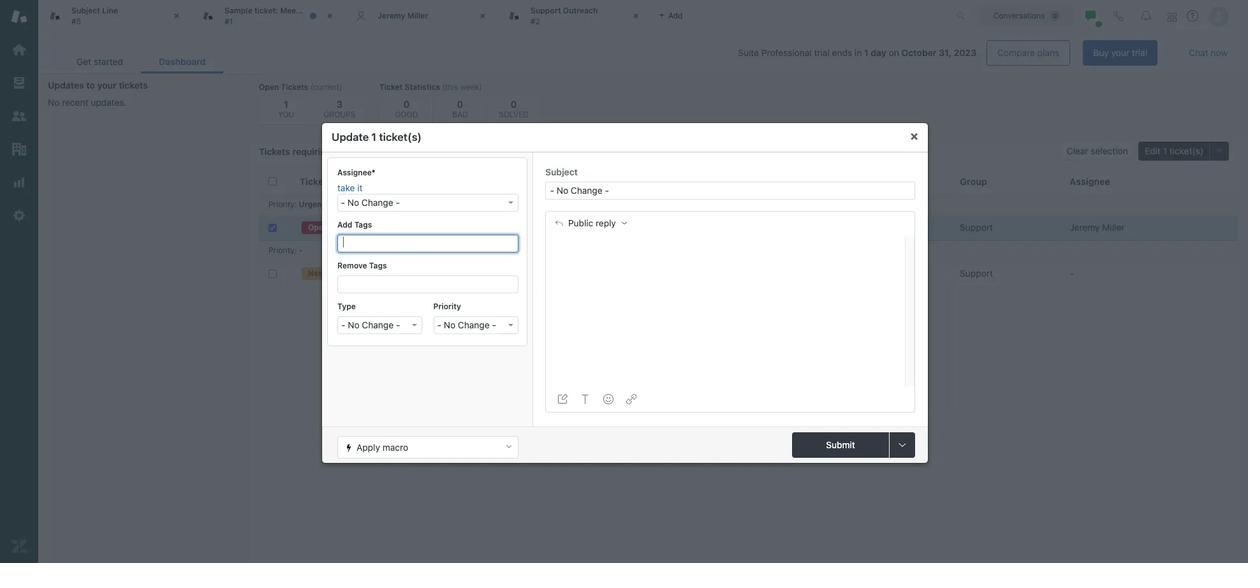 Task type: locate. For each thing, give the bounding box(es) containing it.
0 down the (this
[[457, 98, 463, 110]]

no down type
[[347, 319, 359, 330]]

:
[[294, 200, 297, 209], [294, 246, 297, 255]]

priority down select all tickets checkbox
[[269, 200, 294, 209]]

tags for remove tags
[[369, 261, 387, 270]]

ticket(s) right "edit"
[[1169, 145, 1203, 156]]

open down urgent
[[308, 223, 328, 232]]

jeremy inside tab
[[378, 11, 405, 20]]

ends
[[832, 47, 852, 58]]

priority : urgent
[[269, 200, 325, 209]]

1 vertical spatial line
[[451, 268, 468, 279]]

0 vertical spatial priority
[[269, 200, 294, 209]]

1 horizontal spatial line
[[451, 268, 468, 279]]

1 right "in" at right
[[864, 47, 869, 58]]

ticket(s) inside button
[[1169, 145, 1203, 156]]

no inside updates to your tickets no recent updates.
[[48, 97, 60, 108]]

priority
[[269, 200, 294, 209], [269, 246, 294, 255], [433, 301, 461, 311]]

requester for requester updated
[[716, 176, 761, 187]]

apply macro
[[356, 441, 408, 452]]

tickets up select all tickets checkbox
[[259, 146, 290, 157]]

3 tab from the left
[[497, 0, 651, 32]]

0 vertical spatial support
[[531, 6, 561, 15]]

line inside grid
[[451, 268, 468, 279]]

section
[[234, 40, 1158, 66]]

0 inside the 0 good
[[403, 98, 410, 110]]

0 horizontal spatial open
[[259, 82, 279, 92]]

1 vertical spatial priority
[[269, 246, 294, 255]]

requester left updated
[[716, 176, 761, 187]]

0 vertical spatial ticket(s)
[[379, 130, 421, 143]]

1 horizontal spatial your
[[333, 146, 353, 157]]

requester
[[574, 176, 619, 187], [716, 176, 761, 187]]

close image inside jeremy miller tab
[[476, 10, 489, 22]]

tab containing support outreach
[[497, 0, 651, 32]]

subject inside subject line #5
[[71, 6, 100, 15]]

1 vertical spatial open
[[308, 223, 328, 232]]

2
[[400, 146, 405, 157]]

0 horizontal spatial requester
[[574, 176, 619, 187]]

0 horizontal spatial ticket(s)
[[379, 130, 421, 143]]

jeremy
[[378, 11, 405, 20], [1070, 222, 1100, 233]]

chat now button
[[1179, 40, 1238, 66]]

1 horizontal spatial jeremy
[[1070, 222, 1100, 233]]

1 down "open tickets (current)"
[[284, 98, 288, 110]]

tickets up 1 you on the left
[[281, 82, 308, 92]]

trial left the ends
[[814, 47, 830, 58]]

ticket:
[[254, 6, 278, 15]]

- no change - down type
[[341, 319, 400, 330]]

jeremy miller inside grid
[[1070, 222, 1125, 233]]

None text field
[[545, 181, 915, 199]]

subject down test link
[[417, 268, 449, 279]]

2 tab from the left
[[191, 0, 344, 32]]

priority down the 'subject line' link
[[433, 301, 461, 311]]

tab containing sample ticket: meet the ticket
[[191, 0, 344, 32]]

tab list
[[59, 50, 223, 73]]

0 vertical spatial arrow down image
[[508, 201, 513, 204]]

1 horizontal spatial miller
[[1102, 222, 1125, 233]]

miller
[[407, 11, 428, 20], [1102, 222, 1125, 233]]

ticket(s) up (
[[379, 130, 421, 143]]

remove tags
[[337, 261, 387, 270]]

zendesk image
[[11, 538, 27, 555]]

ticket
[[379, 82, 403, 92], [300, 176, 327, 187]]

1 : from the top
[[294, 200, 297, 209]]

- no change - button down type
[[337, 316, 422, 334]]

1 horizontal spatial ticket
[[379, 82, 403, 92]]

tags right add
[[354, 220, 372, 229]]

apply
[[356, 441, 380, 452]]

0 vertical spatial jeremy miller
[[378, 11, 428, 20]]

draft mode image
[[557, 394, 567, 404]]

jeremy miller
[[378, 11, 428, 20], [1070, 222, 1125, 233]]

31,
[[939, 47, 952, 58]]

2 horizontal spatial 0
[[511, 98, 517, 110]]

1 0 from the left
[[403, 98, 410, 110]]

to
[[86, 80, 95, 91]]

get started image
[[11, 41, 27, 58]]

ticket(s)
[[379, 130, 421, 143], [1169, 145, 1203, 156]]

conversations
[[993, 11, 1045, 20]]

0 vertical spatial open
[[259, 82, 279, 92]]

- no change - right arrow down image
[[437, 319, 496, 330]]

1 vertical spatial ticket(s)
[[1169, 145, 1203, 156]]

1 vertical spatial jeremy
[[1070, 222, 1100, 233]]

meet
[[280, 6, 299, 15]]

1 vertical spatial subject
[[545, 167, 578, 177]]

ticket status
[[300, 176, 357, 187]]

0 vertical spatial tags
[[354, 220, 372, 229]]

: for urgent
[[294, 200, 297, 209]]

1 up attention
[[371, 130, 376, 143]]

0 horizontal spatial 0
[[403, 98, 410, 110]]

no down the updates
[[48, 97, 60, 108]]

0 horizontal spatial trial
[[814, 47, 830, 58]]

close image right the
[[323, 10, 336, 22]]

1 horizontal spatial 0
[[457, 98, 463, 110]]

- no change - button down the 'subject line' link
[[433, 316, 518, 334]]

miller inside grid
[[1102, 222, 1125, 233]]

subject up 'public'
[[545, 167, 578, 177]]

organizations image
[[11, 141, 27, 158]]

ticket(s) for update 1 ticket(s)
[[379, 130, 421, 143]]

what
[[413, 147, 432, 157]]

1 vertical spatial miller
[[1102, 222, 1125, 233]]

ticket statistics (this week)
[[379, 82, 482, 92]]

#5 up get
[[71, 16, 81, 26]]

0 vertical spatial your
[[1111, 47, 1130, 58]]

line for subject line
[[451, 268, 468, 279]]

0 right 0 bad
[[511, 98, 517, 110]]

tags
[[354, 220, 372, 229], [369, 261, 387, 270]]

0
[[403, 98, 410, 110], [457, 98, 463, 110], [511, 98, 517, 110]]

assignee*
[[337, 167, 375, 177]]

arrow down image
[[412, 324, 417, 326]]

1 close image from the left
[[170, 10, 183, 22]]

0 vertical spatial ticket
[[379, 82, 403, 92]]

change left arrow down image
[[362, 319, 393, 330]]

trial for professional
[[814, 47, 830, 58]]

1 right "edit"
[[1163, 145, 1167, 156]]

take it link
[[337, 182, 518, 194]]

1 vertical spatial #5
[[365, 268, 376, 279]]

your right buy
[[1111, 47, 1130, 58]]

1 vertical spatial tags
[[369, 261, 387, 270]]

1 arrow down image from the top
[[508, 201, 513, 204]]

main element
[[0, 0, 38, 563]]

1 inside section
[[864, 47, 869, 58]]

subject inside grid
[[417, 268, 449, 279]]

change right arrow down image
[[458, 319, 489, 330]]

-
[[341, 197, 345, 208], [396, 197, 400, 208], [299, 246, 303, 255], [1070, 268, 1074, 279], [341, 319, 345, 330], [396, 319, 400, 330], [437, 319, 441, 330], [492, 319, 496, 330]]

0 inside 0 solved
[[511, 98, 517, 110]]

apply macro button
[[337, 436, 518, 458]]

1 horizontal spatial jeremy miller
[[1070, 222, 1125, 233]]

1 vertical spatial jeremy miller
[[1070, 222, 1125, 233]]

close image up dashboard
[[170, 10, 183, 22]]

line
[[102, 6, 118, 15], [451, 268, 468, 279]]

2 trial from the left
[[1132, 47, 1147, 58]]

Select All Tickets checkbox
[[269, 177, 277, 186]]

take
[[337, 182, 355, 193]]

1 vertical spatial arrow down image
[[508, 324, 513, 326]]

arrow down image
[[508, 201, 513, 204], [508, 324, 513, 326]]

no
[[48, 97, 60, 108], [347, 197, 359, 208], [347, 319, 359, 330], [443, 319, 455, 330]]

trial right buy
[[1132, 47, 1147, 58]]

1
[[864, 47, 869, 58], [284, 98, 288, 110], [371, 130, 376, 143], [1163, 145, 1167, 156]]

you
[[278, 110, 294, 119]]

1 horizontal spatial subject
[[417, 268, 449, 279]]

2 horizontal spatial subject
[[545, 167, 578, 177]]

trial inside button
[[1132, 47, 1147, 58]]

tickets
[[119, 80, 148, 91]]

priority down priority : urgent
[[269, 246, 294, 255]]

compare plans button
[[987, 40, 1070, 66]]

2 0 from the left
[[457, 98, 463, 110]]

subject
[[71, 6, 100, 15], [545, 167, 578, 177], [417, 268, 449, 279]]

0 horizontal spatial subject
[[71, 6, 100, 15]]

your down "update"
[[333, 146, 353, 157]]

buy
[[1093, 47, 1109, 58]]

#2
[[531, 16, 540, 26]]

#5 inside subject line #5
[[71, 16, 81, 26]]

ticket up the 0 good
[[379, 82, 403, 92]]

0 horizontal spatial your
[[97, 80, 117, 91]]

tags right remove
[[369, 261, 387, 270]]

edit 1 ticket(s)
[[1145, 145, 1203, 156]]

None checkbox
[[269, 224, 277, 232], [269, 269, 277, 278], [269, 224, 277, 232], [269, 269, 277, 278]]

0 for 0 solved
[[511, 98, 517, 110]]

your
[[1111, 47, 1130, 58], [97, 80, 117, 91], [333, 146, 353, 157]]

3 0 from the left
[[511, 98, 517, 110]]

2 requester from the left
[[716, 176, 761, 187]]

2 close image from the left
[[323, 10, 336, 22]]

1 horizontal spatial ticket(s)
[[1169, 145, 1203, 156]]

is
[[434, 147, 440, 157]]

#5 down #3
[[365, 268, 376, 279]]

0 horizontal spatial jeremy
[[378, 11, 405, 20]]

0 vertical spatial subject
[[71, 6, 100, 15]]

no down it
[[347, 197, 359, 208]]

no right arrow down image
[[443, 319, 455, 330]]

tab
[[38, 0, 191, 32], [191, 0, 344, 32], [497, 0, 651, 32]]

0 vertical spatial jeremy
[[378, 11, 405, 20]]

edit 1 ticket(s) button
[[1138, 142, 1210, 161]]

open
[[259, 82, 279, 92], [308, 223, 328, 232]]

grid
[[249, 169, 1248, 563]]

updates.
[[91, 97, 127, 108]]

0 horizontal spatial miller
[[407, 11, 428, 20]]

groups
[[324, 110, 356, 119]]

priority for priority
[[433, 301, 461, 311]]

2 vertical spatial priority
[[433, 301, 461, 311]]

your inside updates to your tickets no recent updates.
[[97, 80, 117, 91]]

0 vertical spatial #5
[[71, 16, 81, 26]]

close image left #2
[[476, 10, 489, 22]]

ticket inside grid
[[300, 176, 327, 187]]

1 vertical spatial :
[[294, 246, 297, 255]]

priority for priority : -
[[269, 246, 294, 255]]

2 vertical spatial support
[[960, 268, 993, 279]]

buy your trial button
[[1083, 40, 1158, 66]]

0 horizontal spatial line
[[102, 6, 118, 15]]

your right to in the left top of the page
[[97, 80, 117, 91]]

1 horizontal spatial trial
[[1132, 47, 1147, 58]]

on
[[889, 47, 899, 58]]

ticket up urgent
[[300, 176, 327, 187]]

1 trial from the left
[[814, 47, 830, 58]]

close image right outreach
[[629, 10, 642, 22]]

change for priority
[[458, 319, 489, 330]]

ticket for ticket status
[[300, 176, 327, 187]]

customers image
[[11, 108, 27, 124]]

open up 1 you on the left
[[259, 82, 279, 92]]

0 vertical spatial line
[[102, 6, 118, 15]]

support for subject line
[[960, 268, 993, 279]]

line inside subject line #5
[[102, 6, 118, 15]]

support
[[531, 6, 561, 15], [960, 222, 993, 233], [960, 268, 993, 279]]

1 vertical spatial your
[[97, 80, 117, 91]]

1 horizontal spatial requester
[[716, 176, 761, 187]]

0 horizontal spatial ticket
[[300, 176, 327, 187]]

subject up get
[[71, 6, 100, 15]]

subject for subject line
[[417, 268, 449, 279]]

1 horizontal spatial open
[[308, 223, 328, 232]]

1 inside 1 you
[[284, 98, 288, 110]]

0 vertical spatial :
[[294, 200, 297, 209]]

1 inside button
[[1163, 145, 1167, 156]]

2 horizontal spatial your
[[1111, 47, 1130, 58]]

0 inside 0 bad
[[457, 98, 463, 110]]

0 horizontal spatial #5
[[71, 16, 81, 26]]

2 : from the top
[[294, 246, 297, 255]]

0 for 0 bad
[[457, 98, 463, 110]]

3 close image from the left
[[476, 10, 489, 22]]

- no change - button
[[337, 194, 518, 211], [337, 316, 422, 334], [433, 316, 518, 334]]

None field
[[338, 235, 518, 249], [338, 276, 518, 290], [338, 235, 518, 249], [338, 276, 518, 290]]

: left urgent
[[294, 200, 297, 209]]

3
[[337, 98, 343, 110]]

1 vertical spatial ticket
[[300, 176, 327, 187]]

1 tab from the left
[[38, 0, 191, 32]]

assignee* take it
[[337, 167, 375, 193]]

get help image
[[1187, 10, 1198, 22]]

tab list containing get started
[[59, 50, 223, 73]]

0 down statistics
[[403, 98, 410, 110]]

close image
[[170, 10, 183, 22], [323, 10, 336, 22], [476, 10, 489, 22], [629, 10, 642, 22]]

subject for subject line #5
[[71, 6, 100, 15]]

jeremy miller inside tab
[[378, 11, 428, 20]]

tickets
[[281, 82, 308, 92], [259, 146, 290, 157]]

0 horizontal spatial jeremy miller
[[378, 11, 428, 20]]

requiring
[[292, 146, 331, 157]]

miller inside tab
[[407, 11, 428, 20]]

1 requester from the left
[[574, 176, 619, 187]]

1 vertical spatial support
[[960, 222, 993, 233]]

ticket for ticket statistics (this week)
[[379, 82, 403, 92]]

format text image
[[580, 394, 590, 404]]

: down priority : urgent
[[294, 246, 297, 255]]

- no change -
[[341, 197, 400, 208], [341, 319, 400, 330], [437, 319, 496, 330]]

3 groups
[[324, 98, 356, 119]]

open for open tickets (current)
[[259, 82, 279, 92]]

0 vertical spatial miller
[[407, 11, 428, 20]]

2 vertical spatial your
[[333, 146, 353, 157]]

tab containing subject line
[[38, 0, 191, 32]]

requester up the public reply at top left
[[574, 176, 619, 187]]

subject for subject
[[545, 167, 578, 177]]

open inside grid
[[308, 223, 328, 232]]

2 vertical spatial subject
[[417, 268, 449, 279]]

brad
[[573, 222, 593, 233]]

status
[[330, 176, 357, 187]]



Task type: describe. For each thing, give the bounding box(es) containing it.
#3
[[365, 222, 376, 233]]

1 horizontal spatial #5
[[365, 268, 376, 279]]

no for - no change - button corresponding to priority
[[443, 319, 455, 330]]

- no change - button up test
[[337, 194, 518, 211]]

test link
[[417, 222, 435, 233]]

- no change - button for type
[[337, 316, 422, 334]]

solved
[[499, 110, 529, 119]]

day
[[871, 47, 886, 58]]

(
[[396, 146, 400, 157]]

update 1 ticket(s)
[[331, 130, 421, 143]]

section containing suite professional trial ends in
[[234, 40, 1158, 66]]

updated
[[764, 176, 801, 187]]

requester for requester
[[574, 176, 619, 187]]

assignee
[[1070, 176, 1110, 187]]

your inside button
[[1111, 47, 1130, 58]]

add
[[337, 220, 352, 229]]

support outreach #2
[[531, 6, 598, 26]]

it
[[357, 182, 362, 193]]

the
[[301, 6, 313, 15]]

new
[[308, 269, 325, 278]]

compare
[[998, 47, 1035, 58]]

- no change - down it
[[341, 197, 400, 208]]

displays possible ticket submission types image
[[897, 440, 907, 450]]

zendesk support image
[[11, 8, 27, 25]]

conversations button
[[980, 5, 1074, 26]]

open tickets (current)
[[259, 82, 342, 92]]

urgent
[[299, 200, 325, 209]]

started
[[94, 56, 123, 67]]

admin image
[[11, 207, 27, 224]]

jeremy miller tab
[[344, 0, 497, 32]]

1 you
[[278, 98, 294, 119]]

public reply button
[[544, 210, 637, 236]]

type
[[337, 301, 355, 311]]

2 arrow down image from the top
[[508, 324, 513, 326]]

public
[[568, 218, 593, 228]]

statistics
[[405, 82, 440, 92]]

support inside support outreach #2
[[531, 6, 561, 15]]

public reply
[[568, 218, 616, 228]]

(current)
[[310, 82, 342, 92]]

- no change - for type
[[341, 319, 400, 330]]

in
[[855, 47, 862, 58]]

(this
[[442, 82, 458, 92]]

line for subject line #5
[[102, 6, 118, 15]]

ticket(s) for edit 1 ticket(s)
[[1169, 145, 1203, 156]]

: for -
[[294, 246, 297, 255]]

priority for priority : urgent
[[269, 200, 294, 209]]

views image
[[11, 75, 27, 91]]

0 solved
[[499, 98, 529, 119]]

change for type
[[362, 319, 393, 330]]

insert emojis image
[[603, 394, 613, 404]]

reply
[[595, 218, 616, 228]]

get
[[77, 56, 91, 67]]

good
[[395, 110, 418, 119]]

open for open
[[308, 223, 328, 232]]

0 for 0 good
[[403, 98, 410, 110]]

×
[[910, 128, 918, 143]]

week)
[[460, 82, 482, 92]]

no for - no change - button on top of test
[[347, 197, 359, 208]]

remove
[[337, 261, 367, 270]]

clear selection button
[[1060, 142, 1135, 161]]

ticket
[[315, 6, 337, 15]]

#1
[[224, 16, 233, 26]]

suite professional trial ends in 1 day on october 31, 2023
[[738, 47, 976, 58]]

id
[[365, 176, 375, 187]]

group
[[960, 176, 987, 187]]

clear selection
[[1067, 145, 1128, 156]]

bad
[[452, 110, 468, 119]]

- no change - for priority
[[437, 319, 496, 330]]

macro
[[382, 441, 408, 452]]

4 close image from the left
[[629, 10, 642, 22]]

get started tab
[[59, 50, 141, 73]]

selection
[[1091, 145, 1128, 156]]

your for updates to your tickets
[[97, 80, 117, 91]]

recent
[[62, 97, 88, 108]]

0 vertical spatial tickets
[[281, 82, 308, 92]]

add tags
[[337, 220, 372, 229]]

your for tickets requiring your attention
[[333, 146, 353, 157]]

support for test
[[960, 222, 993, 233]]

october
[[902, 47, 937, 58]]

tags for add tags
[[354, 220, 372, 229]]

trial for your
[[1132, 47, 1147, 58]]

subject line #5
[[71, 6, 118, 26]]

sample ticket: meet the ticket #1
[[224, 6, 337, 26]]

subject line link
[[417, 268, 468, 279]]

buy your trial
[[1093, 47, 1147, 58]]

tabs tab list
[[38, 0, 943, 32]]

chat
[[1189, 47, 1208, 58]]

October 31, 2023 text field
[[902, 47, 976, 58]]

- no change - button for priority
[[433, 316, 518, 334]]

get started
[[77, 56, 123, 67]]

update
[[331, 130, 368, 143]]

submit
[[826, 439, 855, 450]]

arrow up image
[[504, 441, 513, 450]]

sample
[[224, 6, 252, 15]]

grid containing ticket status
[[249, 169, 1248, 563]]

priority : -
[[269, 246, 303, 255]]

now
[[1211, 47, 1228, 58]]

no for - no change - button associated with type
[[347, 319, 359, 330]]

updates to your tickets no recent updates.
[[48, 80, 148, 108]]

1 vertical spatial tickets
[[259, 146, 290, 157]]

chat now
[[1189, 47, 1228, 58]]

updates
[[48, 80, 84, 91]]

outreach
[[563, 6, 598, 15]]

reporting image
[[11, 174, 27, 191]]

0 bad
[[452, 98, 468, 119]]

plans
[[1037, 47, 1059, 58]]

change down id
[[362, 197, 393, 208]]

professional
[[761, 47, 812, 58]]

edit
[[1145, 145, 1161, 156]]

2023
[[954, 47, 976, 58]]

subject line
[[417, 268, 468, 279]]

dashboard
[[159, 56, 206, 67]]

zendesk products image
[[1168, 12, 1177, 21]]

test
[[417, 222, 435, 233]]

× link
[[910, 128, 918, 143]]

suite
[[738, 47, 759, 58]]

requester updated
[[716, 176, 801, 187]]

submit button
[[792, 432, 889, 458]]

add link (cmd k) image
[[626, 394, 636, 404]]



Task type: vqa. For each thing, say whether or not it's contained in the screenshot.
0 inside the the 0 Bad
yes



